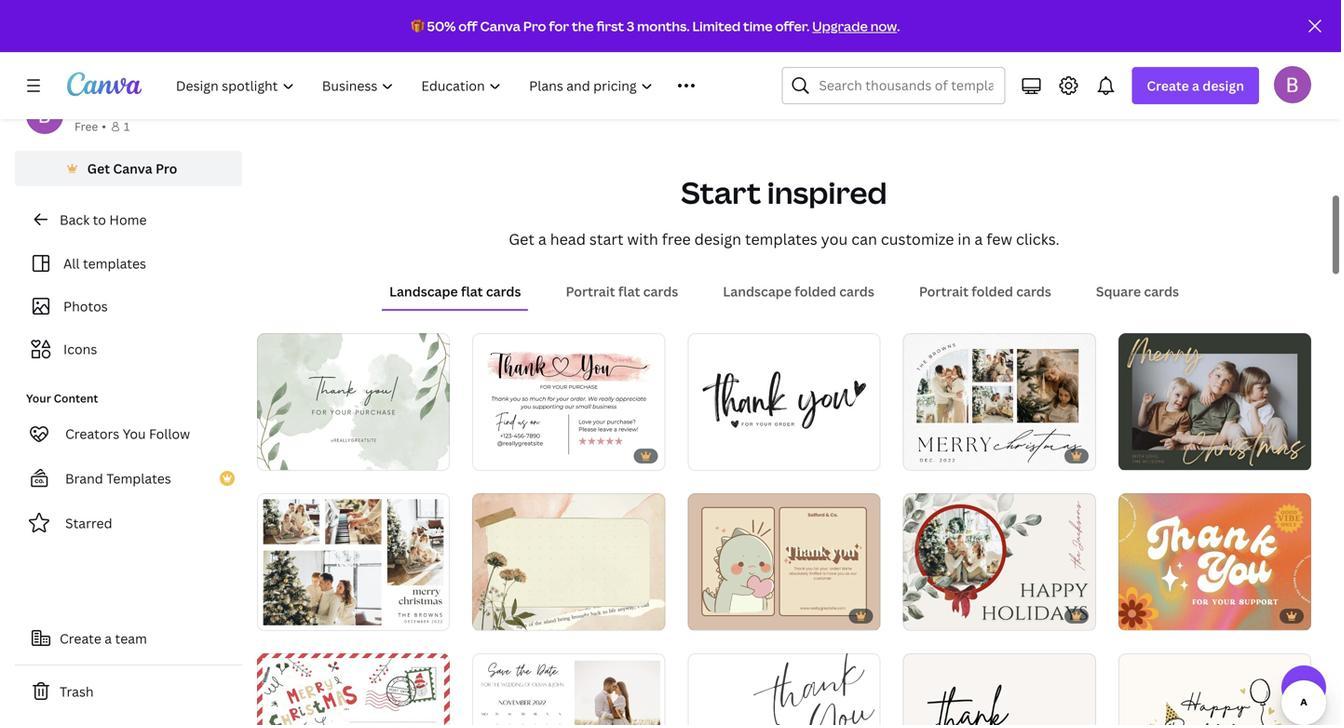 Task type: locate. For each thing, give the bounding box(es) containing it.
2 horizontal spatial a
[[971, 22, 980, 40]]

a left the low
[[360, 22, 368, 40]]

folded down you
[[795, 283, 837, 301]]

a inside a low sheen finish that complements colors and feely absorbs ink.
[[360, 22, 368, 40]]

photos link
[[26, 289, 231, 324]]

all templates link
[[26, 246, 231, 281]]

1 horizontal spatial that
[[751, 22, 777, 40]]

create inside button
[[60, 630, 101, 648]]

0 horizontal spatial templates
[[83, 255, 146, 273]]

1 horizontal spatial canva
[[480, 17, 521, 35]]

templates
[[745, 229, 818, 249], [83, 255, 146, 273]]

pro up ink.
[[524, 17, 547, 35]]

pro up the 'back to home' link
[[156, 160, 177, 178]]

colorful gradient thank your card image
[[1119, 494, 1312, 631]]

2 and from the left
[[693, 42, 717, 60]]

1 horizontal spatial a
[[665, 22, 674, 40]]

to right back
[[93, 211, 106, 229]]

family christmas card image
[[903, 494, 1097, 631]]

a inside 'a natural finish for a soft look that's perfect to write on.'
[[971, 22, 980, 40]]

1 finish from the left
[[438, 22, 472, 40]]

2 finish from the left
[[714, 22, 748, 40]]

portrait inside button
[[566, 283, 616, 301]]

get
[[87, 160, 110, 178], [509, 229, 535, 249]]

1 flat from the left
[[461, 283, 483, 301]]

1 vertical spatial create
[[60, 630, 101, 648]]

0 vertical spatial canva
[[480, 17, 521, 35]]

a up pop
[[665, 22, 674, 40]]

flat
[[461, 283, 483, 301], [619, 283, 640, 301]]

portrait inside button
[[920, 283, 969, 301]]

trash
[[60, 683, 94, 701]]

1 horizontal spatial create
[[1147, 77, 1190, 95]]

0 horizontal spatial colors
[[360, 42, 399, 60]]

from
[[777, 42, 807, 60]]

5 cards from the left
[[1145, 283, 1180, 301]]

back
[[60, 211, 90, 229]]

1 horizontal spatial portrait
[[920, 283, 969, 301]]

1 horizontal spatial to
[[1020, 42, 1034, 60]]

landscape inside "button"
[[723, 283, 792, 301]]

0 vertical spatial pro
[[524, 17, 547, 35]]

get canva pro
[[87, 160, 177, 178]]

folded inside "button"
[[795, 283, 837, 301]]

a inside dropdown button
[[1193, 77, 1200, 95]]

design right free
[[695, 229, 742, 249]]

2 horizontal spatial finish
[[1031, 22, 1065, 40]]

bob builder image
[[1275, 66, 1312, 103]]

0 vertical spatial create
[[1147, 77, 1190, 95]]

brown illustration thank you card image
[[688, 494, 881, 631]]

colors inside a low sheen finish that complements colors and feely absorbs ink.
[[360, 42, 399, 60]]

2 cards from the left
[[644, 283, 679, 301]]

design left bob builder icon
[[1203, 77, 1245, 95]]

0 horizontal spatial portrait
[[566, 283, 616, 301]]

3 cards from the left
[[840, 283, 875, 301]]

canva down 1
[[113, 160, 152, 178]]

landscape inside button
[[389, 283, 458, 301]]

3 a from the left
[[971, 22, 980, 40]]

create inside dropdown button
[[1147, 77, 1190, 95]]

1 vertical spatial get
[[509, 229, 535, 249]]

1 vertical spatial canva
[[113, 160, 152, 178]]

a left the soft
[[1090, 22, 1097, 40]]

0 horizontal spatial create
[[60, 630, 101, 648]]

portrait flat cards button
[[559, 274, 686, 309]]

portrait flat cards
[[566, 283, 679, 301]]

a inside a shiny finish that makes the colors pop and protects from wear.
[[665, 22, 674, 40]]

a for create a design
[[1193, 77, 1200, 95]]

0 horizontal spatial to
[[93, 211, 106, 229]]

0 horizontal spatial landscape
[[389, 283, 458, 301]]

finish inside 'a natural finish for a soft look that's perfect to write on.'
[[1031, 22, 1065, 40]]

1 horizontal spatial get
[[509, 229, 535, 249]]

colors inside a shiny finish that makes the colors pop and protects from wear.
[[848, 22, 887, 40]]

the up wear.
[[823, 22, 844, 40]]

1 horizontal spatial design
[[1203, 77, 1245, 95]]

1 vertical spatial colors
[[360, 42, 399, 60]]

finish up protects
[[714, 22, 748, 40]]

templates
[[106, 470, 171, 488]]

1 horizontal spatial the
[[823, 22, 844, 40]]

flat for landscape
[[461, 283, 483, 301]]

and down shiny
[[693, 42, 717, 60]]

0 horizontal spatial flat
[[461, 283, 483, 301]]

cards for landscape folded cards
[[840, 283, 875, 301]]

Search search field
[[819, 68, 994, 103]]

absorbs
[[463, 42, 514, 60]]

1 horizontal spatial landscape
[[723, 283, 792, 301]]

landscape for landscape flat cards
[[389, 283, 458, 301]]

folded down few
[[972, 283, 1014, 301]]

that up protects
[[751, 22, 777, 40]]

1 horizontal spatial flat
[[619, 283, 640, 301]]

0 horizontal spatial canva
[[113, 160, 152, 178]]

with
[[628, 229, 659, 249]]

templates inside all templates link
[[83, 255, 146, 273]]

starred
[[65, 515, 112, 533]]

1 horizontal spatial and
[[693, 42, 717, 60]]

create
[[1147, 77, 1190, 95], [60, 630, 101, 648]]

1 portrait from the left
[[566, 283, 616, 301]]

finish up the write
[[1031, 22, 1065, 40]]

ink.
[[517, 42, 539, 60]]

write
[[1037, 42, 1069, 60]]

a up perfect
[[971, 22, 980, 40]]

create a team button
[[15, 621, 242, 658]]

1 cards from the left
[[486, 283, 521, 301]]

0 horizontal spatial and
[[402, 42, 426, 60]]

create down that's
[[1147, 77, 1190, 95]]

for left first
[[549, 17, 569, 35]]

2 flat from the left
[[619, 283, 640, 301]]

create a design
[[1147, 77, 1245, 95]]

that up absorbs
[[475, 22, 501, 40]]

0 horizontal spatial get
[[87, 160, 110, 178]]

square cards
[[1097, 283, 1180, 301]]

the
[[572, 17, 594, 35], [823, 22, 844, 40]]

get for get canva pro
[[87, 160, 110, 178]]

pro
[[524, 17, 547, 35], [156, 160, 177, 178]]

None search field
[[782, 67, 1006, 104]]

a right in
[[975, 229, 983, 249]]

0 horizontal spatial for
[[549, 17, 569, 35]]

clicks.
[[1017, 229, 1060, 249]]

folded
[[795, 283, 837, 301], [972, 283, 1014, 301]]

1 horizontal spatial pro
[[524, 17, 547, 35]]

finish up feely
[[438, 22, 472, 40]]

free
[[662, 229, 691, 249]]

2 that from the left
[[751, 22, 777, 40]]

0 vertical spatial to
[[1020, 42, 1034, 60]]

feely
[[429, 42, 460, 60]]

get left head
[[509, 229, 535, 249]]

design
[[1203, 77, 1245, 95], [695, 229, 742, 249]]

0 horizontal spatial that
[[475, 22, 501, 40]]

0 horizontal spatial folded
[[795, 283, 837, 301]]

get canva pro button
[[15, 151, 242, 186]]

1 vertical spatial pro
[[156, 160, 177, 178]]

white elegant modern calligraphy wedding thank you card image
[[688, 654, 881, 726]]

colors for a low sheen finish that complements colors and feely absorbs ink.
[[360, 42, 399, 60]]

all
[[63, 255, 80, 273]]

cards inside "button"
[[840, 283, 875, 301]]

1 horizontal spatial templates
[[745, 229, 818, 249]]

a low sheen finish that complements colors and feely absorbs ink.
[[360, 22, 591, 60]]

top level navigation element
[[164, 67, 737, 104], [164, 67, 737, 104]]

for up on.
[[1069, 22, 1087, 40]]

0 horizontal spatial a
[[360, 22, 368, 40]]

2 portrait from the left
[[920, 283, 969, 301]]

icons
[[63, 341, 97, 358]]

the left first
[[572, 17, 594, 35]]

your
[[26, 391, 51, 406]]

the inside a shiny finish that makes the colors pop and protects from wear.
[[823, 22, 844, 40]]

1 vertical spatial design
[[695, 229, 742, 249]]

canva up absorbs
[[480, 17, 521, 35]]

folded for portrait
[[972, 283, 1014, 301]]

1 and from the left
[[402, 42, 426, 60]]

team
[[115, 630, 147, 648]]

0 horizontal spatial pro
[[156, 160, 177, 178]]

and inside a shiny finish that makes the colors pop and protects from wear.
[[693, 42, 717, 60]]

colors
[[848, 22, 887, 40], [360, 42, 399, 60]]

portrait folded cards
[[920, 283, 1052, 301]]

folded inside button
[[972, 283, 1014, 301]]

sheen
[[397, 22, 435, 40]]

and down sheen
[[402, 42, 426, 60]]

🎁
[[411, 17, 425, 35]]

1 folded from the left
[[795, 283, 837, 301]]

colors left . on the right top of page
[[848, 22, 887, 40]]

a left team
[[105, 630, 112, 648]]

protects
[[720, 42, 774, 60]]

2 a from the left
[[665, 22, 674, 40]]

creators you follow link
[[15, 416, 242, 453]]

1 landscape from the left
[[389, 283, 458, 301]]

finish inside a shiny finish that makes the colors pop and protects from wear.
[[714, 22, 748, 40]]

templates right 'all'
[[83, 255, 146, 273]]

finish for a shiny finish that makes the colors pop and protects from wear.
[[714, 22, 748, 40]]

1 that from the left
[[475, 22, 501, 40]]

landscape folded cards button
[[716, 274, 882, 309]]

1 horizontal spatial colors
[[848, 22, 887, 40]]

canva
[[480, 17, 521, 35], [113, 160, 152, 178]]

a left head
[[538, 229, 547, 249]]

1 a from the left
[[360, 22, 368, 40]]

square
[[1097, 283, 1142, 301]]

your content
[[26, 391, 98, 406]]

portrait down the start
[[566, 283, 616, 301]]

1 horizontal spatial folded
[[972, 283, 1014, 301]]

0 vertical spatial design
[[1203, 77, 1245, 95]]

create left team
[[60, 630, 101, 648]]

0 horizontal spatial finish
[[438, 22, 472, 40]]

get down •
[[87, 160, 110, 178]]

3 finish from the left
[[1031, 22, 1065, 40]]

soft
[[1101, 22, 1126, 40]]

white and gold modern greeting happy birthday card image
[[1119, 654, 1312, 726]]

beige flower rustic blank greeting gift card image
[[473, 494, 666, 631]]

to left the write
[[1020, 42, 1034, 60]]

to
[[1020, 42, 1034, 60], [93, 211, 106, 229]]

cards for portrait folded cards
[[1017, 283, 1052, 301]]

2 folded from the left
[[972, 283, 1014, 301]]

free
[[75, 119, 98, 134]]

and
[[402, 42, 426, 60], [693, 42, 717, 60]]

1 horizontal spatial finish
[[714, 22, 748, 40]]

creators
[[65, 425, 120, 443]]

2 landscape from the left
[[723, 283, 792, 301]]

0 vertical spatial colors
[[848, 22, 887, 40]]

1 vertical spatial templates
[[83, 255, 146, 273]]

1 horizontal spatial for
[[1069, 22, 1087, 40]]

in
[[958, 229, 971, 249]]

portrait for portrait folded cards
[[920, 283, 969, 301]]

get inside button
[[87, 160, 110, 178]]

a down that's
[[1193, 77, 1200, 95]]

landscape
[[389, 283, 458, 301], [723, 283, 792, 301]]

follow
[[149, 425, 190, 443]]

portrait
[[566, 283, 616, 301], [920, 283, 969, 301]]

0 vertical spatial get
[[87, 160, 110, 178]]

starred link
[[15, 505, 242, 542]]

0 horizontal spatial design
[[695, 229, 742, 249]]

landscape folded cards
[[723, 283, 875, 301]]

colors down the low
[[360, 42, 399, 60]]

4 cards from the left
[[1017, 283, 1052, 301]]

you
[[822, 229, 848, 249]]

templates down start inspired
[[745, 229, 818, 249]]

offer.
[[776, 17, 810, 35]]

portrait down in
[[920, 283, 969, 301]]

a inside button
[[105, 630, 112, 648]]



Task type: describe. For each thing, give the bounding box(es) containing it.
•
[[102, 119, 106, 134]]

landscape for landscape folded cards
[[723, 283, 792, 301]]

photo collage christmas card image
[[257, 494, 450, 631]]

months.
[[637, 17, 690, 35]]

a natural finish for a soft look that's perfect to write on.
[[971, 22, 1194, 60]]

🎁 50% off canva pro for the first 3 months. limited time offer. upgrade now .
[[411, 17, 900, 35]]

cards for portrait flat cards
[[644, 283, 679, 301]]

look
[[1129, 22, 1155, 40]]

3
[[627, 17, 635, 35]]

pink minimalist thank you for purchase card image
[[473, 334, 666, 471]]

on.
[[1072, 42, 1092, 60]]

cards for landscape flat cards
[[486, 283, 521, 301]]

few
[[987, 229, 1013, 249]]

that inside a low sheen finish that complements colors and feely absorbs ink.
[[475, 22, 501, 40]]

brand templates link
[[15, 460, 242, 498]]

neutral black and white minimalist wedding thank you card image
[[903, 654, 1097, 726]]

trash link
[[15, 674, 242, 711]]

0 horizontal spatial the
[[572, 17, 594, 35]]

pop
[[665, 42, 690, 60]]

create for create a design
[[1147, 77, 1190, 95]]

a for a low sheen finish that complements colors and feely absorbs ink.
[[360, 22, 368, 40]]

get a head start with free design templates you can customize in a few clicks.
[[509, 229, 1060, 249]]

inspired
[[768, 172, 888, 213]]

0 vertical spatial templates
[[745, 229, 818, 249]]

get for get a head start with free design templates you can customize in a few clicks.
[[509, 229, 535, 249]]

that's
[[1159, 22, 1194, 40]]

natural
[[983, 22, 1028, 40]]

a for a natural finish for a soft look that's perfect to write on.
[[971, 22, 980, 40]]

customize
[[881, 229, 955, 249]]

wear.
[[810, 42, 843, 60]]

landscape flat cards
[[389, 283, 521, 301]]

you
[[123, 425, 146, 443]]

all templates
[[63, 255, 146, 273]]

create a design button
[[1132, 67, 1260, 104]]

shiny
[[677, 22, 711, 40]]

icons link
[[26, 332, 231, 367]]

green gold simple photo handwriting merry christmas holiday card image
[[1119, 333, 1312, 471]]

a for a shiny finish that makes the colors pop and protects from wear.
[[665, 22, 674, 40]]

back to home
[[60, 211, 147, 229]]

a inside 'a natural finish for a soft look that's perfect to write on.'
[[1090, 22, 1097, 40]]

for inside 'a natural finish for a soft look that's perfect to write on.'
[[1069, 22, 1087, 40]]

modern calendar photo save the date invitation card image
[[473, 654, 666, 726]]

start
[[590, 229, 624, 249]]

that inside a shiny finish that makes the colors pop and protects from wear.
[[751, 22, 777, 40]]

makes
[[781, 22, 820, 40]]

upgrade now button
[[813, 17, 897, 35]]

red and green organic illustrations christmas card image
[[257, 654, 450, 726]]

canva inside button
[[113, 160, 152, 178]]

simplistic photo collage christmas card image
[[903, 333, 1097, 471]]

minimalist thank you card image
[[257, 334, 450, 471]]

1 vertical spatial to
[[93, 211, 106, 229]]

off
[[459, 17, 478, 35]]

create for create a team
[[60, 630, 101, 648]]

limited
[[693, 17, 741, 35]]

pro inside button
[[156, 160, 177, 178]]

a shiny finish that makes the colors pop and protects from wear.
[[665, 22, 887, 60]]

portrait for portrait flat cards
[[566, 283, 616, 301]]

.
[[897, 17, 900, 35]]

perfect
[[971, 42, 1017, 60]]

flat for portrait
[[619, 283, 640, 301]]

now
[[871, 17, 897, 35]]

complements
[[504, 22, 591, 40]]

brand templates
[[65, 470, 171, 488]]

upgrade
[[813, 17, 868, 35]]

head
[[550, 229, 586, 249]]

photos
[[63, 298, 108, 315]]

colors for a shiny finish that makes the colors pop and protects from wear.
[[848, 22, 887, 40]]

create a team
[[60, 630, 147, 648]]

folded for landscape
[[795, 283, 837, 301]]

design inside dropdown button
[[1203, 77, 1245, 95]]

content
[[54, 391, 98, 406]]

back to home link
[[15, 201, 242, 239]]

landscape flat cards button
[[382, 274, 529, 309]]

low
[[372, 22, 394, 40]]

and inside a low sheen finish that complements colors and feely absorbs ink.
[[402, 42, 426, 60]]

finish for a natural finish for a soft look that's perfect to write on.
[[1031, 22, 1065, 40]]

brand
[[65, 470, 103, 488]]

square cards button
[[1089, 274, 1187, 309]]

a for create a team
[[105, 630, 112, 648]]

50%
[[427, 17, 456, 35]]

can
[[852, 229, 878, 249]]

first
[[597, 17, 624, 35]]

white minimalist simple thank you card image
[[688, 334, 881, 471]]

start
[[681, 172, 761, 213]]

creators you follow
[[65, 425, 190, 443]]

time
[[744, 17, 773, 35]]

finish inside a low sheen finish that complements colors and feely absorbs ink.
[[438, 22, 472, 40]]

start inspired
[[681, 172, 888, 213]]

to inside 'a natural finish for a soft look that's perfect to write on.'
[[1020, 42, 1034, 60]]

portrait folded cards button
[[912, 274, 1059, 309]]

a for get a head start with free design templates you can customize in a few clicks.
[[538, 229, 547, 249]]

home
[[109, 211, 147, 229]]

1
[[124, 119, 130, 134]]

free •
[[75, 119, 106, 134]]



Task type: vqa. For each thing, say whether or not it's contained in the screenshot.
orange and pink bright and bold awareness education climate change instagram post image
no



